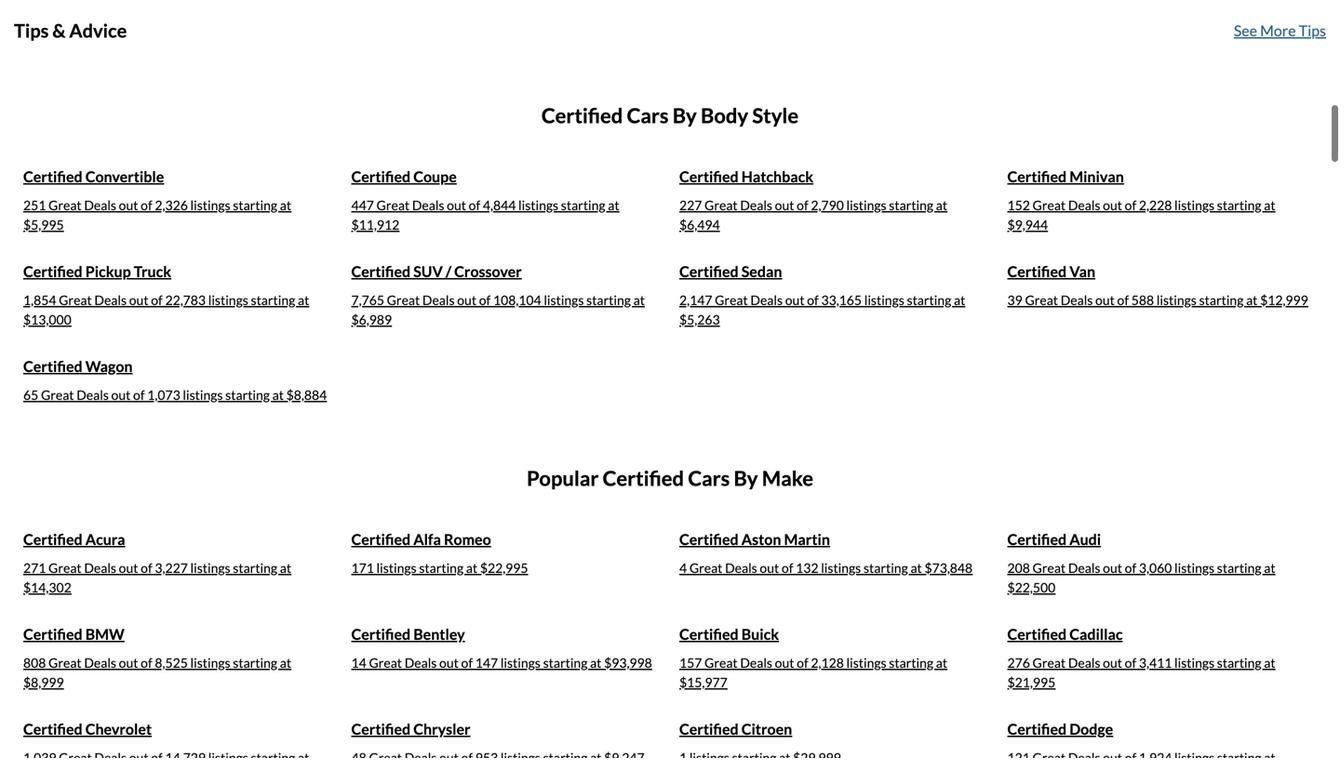 Task type: locate. For each thing, give the bounding box(es) containing it.
tips left &
[[14, 19, 49, 42]]

of left 22,783
[[151, 292, 163, 308]]

deals inside 808 great deals out of 8,525 listings starting at $8,999
[[84, 655, 116, 671]]

listings right 3,060
[[1175, 560, 1215, 576]]

at inside 2,147 great deals out of 33,165 listings starting at $5,263
[[954, 292, 966, 308]]

by
[[673, 103, 697, 127], [734, 466, 758, 490]]

deals down the certified aston martin
[[725, 560, 757, 576]]

of inside the 157 great deals out of 2,128 listings starting at $15,977
[[797, 655, 809, 671]]

227 great deals out of 2,790 listings starting at $6,494
[[680, 197, 948, 233]]

listings right 22,783
[[208, 292, 248, 308]]

starting right 3,227
[[233, 560, 277, 576]]

$8,884
[[286, 387, 327, 403]]

great right 39 on the right top
[[1025, 292, 1058, 308]]

certified audi
[[1008, 530, 1101, 549]]

at for certified sedan
[[954, 292, 966, 308]]

out down buick
[[775, 655, 794, 671]]

great up $15,977
[[705, 655, 738, 671]]

of inside "251 great deals out of 2,326 listings starting at $5,995"
[[141, 197, 152, 213]]

out inside 808 great deals out of 8,525 listings starting at $8,999
[[119, 655, 138, 671]]

of for cadillac
[[1125, 655, 1137, 671]]

certified for certified buick
[[680, 625, 739, 644]]

$6,989
[[351, 312, 392, 328]]

out for minivan
[[1103, 197, 1123, 213]]

cars up the certified aston martin
[[688, 466, 730, 490]]

of left '132'
[[782, 560, 794, 576]]

$5,263
[[680, 312, 720, 328]]

great inside 208 great deals out of 3,060 listings starting at $22,500
[[1033, 560, 1066, 576]]

3,411
[[1139, 655, 1172, 671]]

coupe
[[414, 167, 457, 186]]

132
[[796, 560, 819, 576]]

deals for audi
[[1069, 560, 1101, 576]]

certified coupe
[[351, 167, 457, 186]]

deals down certified suv / crossover on the left of page
[[423, 292, 455, 308]]

great inside 2,147 great deals out of 33,165 listings starting at $5,263
[[715, 292, 748, 308]]

out inside 2,147 great deals out of 33,165 listings starting at $5,263
[[785, 292, 805, 308]]

deals down pickup
[[94, 292, 127, 308]]

deals inside 208 great deals out of 3,060 listings starting at $22,500
[[1069, 560, 1101, 576]]

out down wagon
[[111, 387, 131, 403]]

1,073
[[147, 387, 180, 403]]

of inside 227 great deals out of 2,790 listings starting at $6,494
[[797, 197, 809, 213]]

808
[[23, 655, 46, 671]]

at inside 276 great deals out of 3,411 listings starting at $21,995
[[1264, 655, 1276, 671]]

out down bentley
[[439, 655, 459, 671]]

of left the 2,790
[[797, 197, 809, 213]]

at inside "251 great deals out of 2,326 listings starting at $5,995"
[[280, 197, 291, 213]]

great right 4
[[690, 560, 723, 576]]

listings right 4,844
[[519, 197, 559, 213]]

1 horizontal spatial cars
[[688, 466, 730, 490]]

sedan
[[742, 262, 782, 281]]

out inside 271 great deals out of 3,227 listings starting at $14,302
[[119, 560, 138, 576]]

$21,995
[[1008, 675, 1056, 691]]

listings inside 1,854 great deals out of 22,783 listings starting at $13,000
[[208, 292, 248, 308]]

by left body
[[673, 103, 697, 127]]

deals
[[84, 197, 116, 213], [412, 197, 444, 213], [740, 197, 773, 213], [1069, 197, 1101, 213], [94, 292, 127, 308], [423, 292, 455, 308], [751, 292, 783, 308], [1061, 292, 1093, 308], [77, 387, 109, 403], [84, 560, 116, 576], [725, 560, 757, 576], [1069, 560, 1101, 576], [84, 655, 116, 671], [405, 655, 437, 671], [740, 655, 773, 671], [1069, 655, 1101, 671]]

certified for certified alfa romeo
[[351, 530, 411, 549]]

great for cadillac
[[1033, 655, 1066, 671]]

certified for certified hatchback
[[680, 167, 739, 186]]

great up the $21,995
[[1033, 655, 1066, 671]]

39
[[1008, 292, 1023, 308]]

out down the aston
[[760, 560, 779, 576]]

certified for certified wagon
[[23, 357, 83, 375]]

cars left body
[[627, 103, 669, 127]]

starting for certified convertible
[[233, 197, 277, 213]]

starting for certified bmw
[[233, 655, 277, 671]]

of left 2,128 at the right of the page
[[797, 655, 809, 671]]

starting right 8,525
[[233, 655, 277, 671]]

listings right the 2,790
[[847, 197, 887, 213]]

certified aston martin
[[680, 530, 830, 549]]

listings for certified buick
[[847, 655, 887, 671]]

of inside 208 great deals out of 3,060 listings starting at $22,500
[[1125, 560, 1137, 576]]

of left the 33,165
[[807, 292, 819, 308]]

out inside the 157 great deals out of 2,128 listings starting at $15,977
[[775, 655, 794, 671]]

listings right the 33,165
[[865, 292, 905, 308]]

deals inside 276 great deals out of 3,411 listings starting at $21,995
[[1069, 655, 1101, 671]]

of down crossover
[[479, 292, 491, 308]]

of for wagon
[[133, 387, 145, 403]]

deals down the coupe
[[412, 197, 444, 213]]

starting for certified coupe
[[561, 197, 606, 213]]

deals inside '447 great deals out of 4,844 listings starting at $11,912'
[[412, 197, 444, 213]]

at for certified minivan
[[1264, 197, 1276, 213]]

see
[[1234, 21, 1258, 39]]

of left 588
[[1118, 292, 1129, 308]]

$14,302
[[23, 580, 71, 596]]

listings inside 2,147 great deals out of 33,165 listings starting at $5,263
[[865, 292, 905, 308]]

1 horizontal spatial tips
[[1299, 21, 1327, 39]]

1 vertical spatial by
[[734, 466, 758, 490]]

starting right 3,060
[[1217, 560, 1262, 576]]

$22,995
[[480, 560, 528, 576]]

starting for certified minivan
[[1217, 197, 1262, 213]]

out down bmw
[[119, 655, 138, 671]]

of inside 271 great deals out of 3,227 listings starting at $14,302
[[141, 560, 152, 576]]

by left make
[[734, 466, 758, 490]]

great up $14,302
[[48, 560, 82, 576]]

deals for acura
[[84, 560, 116, 576]]

out down truck
[[129, 292, 149, 308]]

listings for certified convertible
[[190, 197, 230, 213]]

at for certified van
[[1247, 292, 1258, 308]]

certified bentley
[[351, 625, 465, 644]]

$6,494
[[680, 217, 720, 233]]

of left 3,227
[[141, 560, 152, 576]]

at inside '447 great deals out of 4,844 listings starting at $11,912'
[[608, 197, 620, 213]]

out inside 1,854 great deals out of 22,783 listings starting at $13,000
[[129, 292, 149, 308]]

808 great deals out of 8,525 listings starting at $8,999
[[23, 655, 291, 691]]

at inside the 7,765 great deals out of 108,104 listings starting at $6,989
[[634, 292, 645, 308]]

certified inside certified citroen link
[[680, 720, 739, 739]]

cars
[[627, 103, 669, 127], [688, 466, 730, 490]]

starting for certified pickup truck
[[251, 292, 295, 308]]

listings for certified bentley
[[501, 655, 541, 671]]

starting inside 808 great deals out of 8,525 listings starting at $8,999
[[233, 655, 277, 671]]

great for van
[[1025, 292, 1058, 308]]

at for certified aston martin
[[911, 560, 922, 576]]

$73,848
[[925, 560, 973, 576]]

certified for certified minivan
[[1008, 167, 1067, 186]]

deals down buick
[[740, 655, 773, 671]]

deals inside "251 great deals out of 2,326 listings starting at $5,995"
[[84, 197, 116, 213]]

of for minivan
[[1125, 197, 1137, 213]]

great inside 271 great deals out of 3,227 listings starting at $14,302
[[48, 560, 82, 576]]

out for buick
[[775, 655, 794, 671]]

of for coupe
[[469, 197, 480, 213]]

at inside 808 great deals out of 8,525 listings starting at $8,999
[[280, 655, 291, 671]]

at inside 271 great deals out of 3,227 listings starting at $14,302
[[280, 560, 291, 576]]

listings for certified pickup truck
[[208, 292, 248, 308]]

listings for certified minivan
[[1175, 197, 1215, 213]]

great for wagon
[[41, 387, 74, 403]]

listings inside "251 great deals out of 2,326 listings starting at $5,995"
[[190, 197, 230, 213]]

starting inside 152 great deals out of 2,228 listings starting at $9,944
[[1217, 197, 1262, 213]]

deals for convertible
[[84, 197, 116, 213]]

1 horizontal spatial by
[[734, 466, 758, 490]]

0 horizontal spatial cars
[[627, 103, 669, 127]]

deals down certified convertible
[[84, 197, 116, 213]]

starting left $8,884
[[225, 387, 270, 403]]

at for certified acura
[[280, 560, 291, 576]]

great inside 152 great deals out of 2,228 listings starting at $9,944
[[1033, 197, 1066, 213]]

tips right the more
[[1299, 21, 1327, 39]]

of inside 1,854 great deals out of 22,783 listings starting at $13,000
[[151, 292, 163, 308]]

certified for certified cars by body style
[[542, 103, 623, 127]]

listings right 3,411
[[1175, 655, 1215, 671]]

listings inside 271 great deals out of 3,227 listings starting at $14,302
[[190, 560, 230, 576]]

$9,944
[[1008, 217, 1048, 233]]

certified inside certified dodge link
[[1008, 720, 1067, 739]]

of inside 276 great deals out of 3,411 listings starting at $21,995
[[1125, 655, 1137, 671]]

great inside 808 great deals out of 8,525 listings starting at $8,999
[[48, 655, 82, 671]]

great for acura
[[48, 560, 82, 576]]

starting
[[233, 197, 277, 213], [561, 197, 606, 213], [889, 197, 934, 213], [1217, 197, 1262, 213], [251, 292, 295, 308], [587, 292, 631, 308], [907, 292, 952, 308], [1200, 292, 1244, 308], [225, 387, 270, 403], [233, 560, 277, 576], [419, 560, 464, 576], [864, 560, 908, 576], [1217, 560, 1262, 576], [233, 655, 277, 671], [543, 655, 588, 671], [889, 655, 934, 671], [1217, 655, 1262, 671]]

great for convertible
[[48, 197, 82, 213]]

147
[[475, 655, 498, 671]]

deals down van
[[1061, 292, 1093, 308]]

33,165
[[821, 292, 862, 308]]

listings right 1,073 on the left bottom
[[183, 387, 223, 403]]

of inside 2,147 great deals out of 33,165 listings starting at $5,263
[[807, 292, 819, 308]]

great inside the 157 great deals out of 2,128 listings starting at $15,977
[[705, 655, 738, 671]]

van
[[1070, 262, 1096, 281]]

227
[[680, 197, 702, 213]]

251
[[23, 197, 46, 213]]

deals inside 227 great deals out of 2,790 listings starting at $6,494
[[740, 197, 773, 213]]

deals down the acura
[[84, 560, 116, 576]]

certified minivan
[[1008, 167, 1124, 186]]

great inside "251 great deals out of 2,326 listings starting at $5,995"
[[48, 197, 82, 213]]

of left 4,844
[[469, 197, 480, 213]]

1 vertical spatial cars
[[688, 466, 730, 490]]

certified inside certified chevrolet link
[[23, 720, 83, 739]]

out
[[119, 197, 138, 213], [447, 197, 466, 213], [775, 197, 794, 213], [1103, 197, 1123, 213], [129, 292, 149, 308], [457, 292, 477, 308], [785, 292, 805, 308], [1096, 292, 1115, 308], [111, 387, 131, 403], [119, 560, 138, 576], [760, 560, 779, 576], [1103, 560, 1123, 576], [119, 655, 138, 671], [439, 655, 459, 671], [775, 655, 794, 671], [1103, 655, 1123, 671]]

out down van
[[1096, 292, 1115, 308]]

pickup
[[85, 262, 131, 281]]

out inside 276 great deals out of 3,411 listings starting at $21,995
[[1103, 655, 1123, 671]]

bmw
[[85, 625, 125, 644]]

deals down minivan at top
[[1069, 197, 1101, 213]]

of inside '447 great deals out of 4,844 listings starting at $11,912'
[[469, 197, 480, 213]]

great right the 7,765
[[387, 292, 420, 308]]

2,790
[[811, 197, 844, 213]]

out down the coupe
[[447, 197, 466, 213]]

at for certified audi
[[1264, 560, 1276, 576]]

starting right 2,326
[[233, 197, 277, 213]]

great inside 1,854 great deals out of 22,783 listings starting at $13,000
[[59, 292, 92, 308]]

of inside the 7,765 great deals out of 108,104 listings starting at $6,989
[[479, 292, 491, 308]]

at inside 1,854 great deals out of 22,783 listings starting at $13,000
[[298, 292, 309, 308]]

certified for certified suv / crossover
[[351, 262, 411, 281]]

minivan
[[1070, 167, 1124, 186]]

starting for certified suv / crossover
[[587, 292, 631, 308]]

$11,912
[[351, 217, 400, 233]]

0 vertical spatial cars
[[627, 103, 669, 127]]

great for coupe
[[377, 197, 410, 213]]

out inside 208 great deals out of 3,060 listings starting at $22,500
[[1103, 560, 1123, 576]]

starting inside 1,854 great deals out of 22,783 listings starting at $13,000
[[251, 292, 295, 308]]

acura
[[85, 530, 125, 549]]

great down certified sedan
[[715, 292, 748, 308]]

listings right 147
[[501, 655, 541, 671]]

starting right 4,844
[[561, 197, 606, 213]]

deals down sedan at the right top of page
[[751, 292, 783, 308]]

listings right 2,326
[[190, 197, 230, 213]]

great inside 227 great deals out of 2,790 listings starting at $6,494
[[705, 197, 738, 213]]

certified chrysler
[[351, 720, 471, 739]]

deals down cadillac
[[1069, 655, 1101, 671]]

certified acura
[[23, 530, 125, 549]]

martin
[[784, 530, 830, 549]]

listings right 8,525
[[190, 655, 230, 671]]

listings inside 208 great deals out of 3,060 listings starting at $22,500
[[1175, 560, 1215, 576]]

at inside 208 great deals out of 3,060 listings starting at $22,500
[[1264, 560, 1276, 576]]

listings inside the 157 great deals out of 2,128 listings starting at $15,977
[[847, 655, 887, 671]]

out inside 152 great deals out of 2,228 listings starting at $9,944
[[1103, 197, 1123, 213]]

great inside '447 great deals out of 4,844 listings starting at $11,912'
[[377, 197, 410, 213]]

deals inside the 157 great deals out of 2,128 listings starting at $15,977
[[740, 655, 773, 671]]

great right 14 at bottom
[[369, 655, 402, 671]]

of left 147
[[461, 655, 473, 671]]

of left 3,411
[[1125, 655, 1137, 671]]

great up $22,500
[[1033, 560, 1066, 576]]

out for pickup
[[129, 292, 149, 308]]

out down minivan at top
[[1103, 197, 1123, 213]]

deals for van
[[1061, 292, 1093, 308]]

out inside "251 great deals out of 2,326 listings starting at $5,995"
[[119, 197, 138, 213]]

out down crossover
[[457, 292, 477, 308]]

starting left $73,848
[[864, 560, 908, 576]]

popular certified cars by make
[[527, 466, 814, 490]]

of left 8,525
[[141, 655, 152, 671]]

starting for certified acura
[[233, 560, 277, 576]]

starting left 39 on the right top
[[907, 292, 952, 308]]

listings right '132'
[[821, 560, 861, 576]]

deals down "certified wagon"
[[77, 387, 109, 403]]

of left 3,060
[[1125, 560, 1137, 576]]

of for bmw
[[141, 655, 152, 671]]

great up '$6,494'
[[705, 197, 738, 213]]

starting for certified cadillac
[[1217, 655, 1262, 671]]

0 vertical spatial by
[[673, 103, 697, 127]]

out down the acura
[[119, 560, 138, 576]]

certified
[[542, 103, 623, 127], [23, 167, 83, 186], [351, 167, 411, 186], [680, 167, 739, 186], [1008, 167, 1067, 186], [23, 262, 83, 281], [351, 262, 411, 281], [680, 262, 739, 281], [1008, 262, 1067, 281], [23, 357, 83, 375], [603, 466, 684, 490], [23, 530, 83, 549], [351, 530, 411, 549], [680, 530, 739, 549], [1008, 530, 1067, 549], [23, 625, 83, 644], [351, 625, 411, 644], [680, 625, 739, 644], [1008, 625, 1067, 644], [23, 720, 83, 739], [351, 720, 411, 739], [680, 720, 739, 739], [1008, 720, 1067, 739]]

0 horizontal spatial by
[[673, 103, 697, 127]]

starting left $93,998 at the bottom left
[[543, 655, 588, 671]]

starting left 2,147
[[587, 292, 631, 308]]

447 great deals out of 4,844 listings starting at $11,912
[[351, 197, 620, 233]]

listings right 2,128 at the right of the page
[[847, 655, 887, 671]]

starting right 2,228
[[1217, 197, 1262, 213]]

152
[[1008, 197, 1030, 213]]

deals inside 1,854 great deals out of 22,783 listings starting at $13,000
[[94, 292, 127, 308]]

out left 3,060
[[1103, 560, 1123, 576]]

2,228
[[1139, 197, 1172, 213]]

deals for wagon
[[77, 387, 109, 403]]

starting right the 2,790
[[889, 197, 934, 213]]

listings for certified aston martin
[[821, 560, 861, 576]]

deals down audi
[[1069, 560, 1101, 576]]

out down 'convertible'
[[119, 197, 138, 213]]

listings inside 808 great deals out of 8,525 listings starting at $8,999
[[190, 655, 230, 671]]

out left the 33,165
[[785, 292, 805, 308]]

of inside 152 great deals out of 2,228 listings starting at $9,944
[[1125, 197, 1137, 213]]

of inside 808 great deals out of 8,525 listings starting at $8,999
[[141, 655, 152, 671]]

deals inside the 7,765 great deals out of 108,104 listings starting at $6,989
[[423, 292, 455, 308]]

at for certified suv / crossover
[[634, 292, 645, 308]]

listings for certified suv / crossover
[[544, 292, 584, 308]]

4,844
[[483, 197, 516, 213]]

at inside 227 great deals out of 2,790 listings starting at $6,494
[[936, 197, 948, 213]]

listings right 108,104
[[544, 292, 584, 308]]

at inside 152 great deals out of 2,228 listings starting at $9,944
[[1264, 197, 1276, 213]]

certified for certified chevrolet
[[23, 720, 83, 739]]

starting inside 271 great deals out of 3,227 listings starting at $14,302
[[233, 560, 277, 576]]

body
[[701, 103, 749, 127]]

starting inside 276 great deals out of 3,411 listings starting at $21,995
[[1217, 655, 1262, 671]]

271 great deals out of 3,227 listings starting at $14,302
[[23, 560, 291, 596]]

certified convertible
[[23, 167, 164, 186]]

certified chrysler link
[[351, 718, 661, 759]]

great
[[48, 197, 82, 213], [377, 197, 410, 213], [705, 197, 738, 213], [1033, 197, 1066, 213], [59, 292, 92, 308], [387, 292, 420, 308], [715, 292, 748, 308], [1025, 292, 1058, 308], [41, 387, 74, 403], [48, 560, 82, 576], [690, 560, 723, 576], [1033, 560, 1066, 576], [48, 655, 82, 671], [369, 655, 402, 671], [705, 655, 738, 671], [1033, 655, 1066, 671]]

starting inside '447 great deals out of 4,844 listings starting at $11,912'
[[561, 197, 606, 213]]

great inside 276 great deals out of 3,411 listings starting at $21,995
[[1033, 655, 1066, 671]]

listings inside '447 great deals out of 4,844 listings starting at $11,912'
[[519, 197, 559, 213]]

108,104
[[493, 292, 541, 308]]

out inside 227 great deals out of 2,790 listings starting at $6,494
[[775, 197, 794, 213]]

listings right 588
[[1157, 292, 1197, 308]]

listings inside 152 great deals out of 2,228 listings starting at $9,944
[[1175, 197, 1215, 213]]

starting right 2,128 at the right of the page
[[889, 655, 934, 671]]

listings right 3,227
[[190, 560, 230, 576]]

deals inside 2,147 great deals out of 33,165 listings starting at $5,263
[[751, 292, 783, 308]]

at inside the 157 great deals out of 2,128 listings starting at $15,977
[[936, 655, 948, 671]]

deals down bmw
[[84, 655, 116, 671]]

certified citroen
[[680, 720, 792, 739]]

listings inside the 7,765 great deals out of 108,104 listings starting at $6,989
[[544, 292, 584, 308]]

style
[[753, 103, 799, 127]]

out for bentley
[[439, 655, 459, 671]]

out inside the 7,765 great deals out of 108,104 listings starting at $6,989
[[457, 292, 477, 308]]

certified for certified chrysler
[[351, 720, 411, 739]]

out for hatchback
[[775, 197, 794, 213]]

deals for cadillac
[[1069, 655, 1101, 671]]

out inside '447 great deals out of 4,844 listings starting at $11,912'
[[447, 197, 466, 213]]

certified inside certified chrysler link
[[351, 720, 411, 739]]

starting inside the 7,765 great deals out of 108,104 listings starting at $6,989
[[587, 292, 631, 308]]

at for certified cadillac
[[1264, 655, 1276, 671]]

listings right 2,228
[[1175, 197, 1215, 213]]

deals down certified bentley at the bottom of page
[[405, 655, 437, 671]]

listings inside 227 great deals out of 2,790 listings starting at $6,494
[[847, 197, 887, 213]]

great for suv
[[387, 292, 420, 308]]

deals down certified hatchback
[[740, 197, 773, 213]]

listings inside 276 great deals out of 3,411 listings starting at $21,995
[[1175, 655, 1215, 671]]

deals inside 271 great deals out of 3,227 listings starting at $14,302
[[84, 560, 116, 576]]

251 great deals out of 2,326 listings starting at $5,995
[[23, 197, 291, 233]]

certified van
[[1008, 262, 1096, 281]]

out down cadillac
[[1103, 655, 1123, 671]]

65 great deals out of 1,073 listings starting at $8,884
[[23, 387, 327, 403]]

at for certified coupe
[[608, 197, 620, 213]]

deals inside 152 great deals out of 2,228 listings starting at $9,944
[[1069, 197, 1101, 213]]

$8,999
[[23, 675, 64, 691]]

out down hatchback
[[775, 197, 794, 213]]

starting inside 208 great deals out of 3,060 listings starting at $22,500
[[1217, 560, 1262, 576]]

of for buick
[[797, 655, 809, 671]]

39 great deals out of 588 listings starting at $12,999
[[1008, 292, 1309, 308]]

of left 1,073 on the left bottom
[[133, 387, 145, 403]]

great right 65 at the left of the page
[[41, 387, 74, 403]]

starting inside 227 great deals out of 2,790 listings starting at $6,494
[[889, 197, 934, 213]]

great up "$9,944"
[[1033, 197, 1066, 213]]

certified for certified convertible
[[23, 167, 83, 186]]

of for pickup
[[151, 292, 163, 308]]

great inside the 7,765 great deals out of 108,104 listings starting at $6,989
[[387, 292, 420, 308]]

great up $11,912
[[377, 197, 410, 213]]

starting inside "251 great deals out of 2,326 listings starting at $5,995"
[[233, 197, 277, 213]]

7,765
[[351, 292, 384, 308]]

certified for certified audi
[[1008, 530, 1067, 549]]

276
[[1008, 655, 1030, 671]]

starting inside the 157 great deals out of 2,128 listings starting at $15,977
[[889, 655, 934, 671]]

great for sedan
[[715, 292, 748, 308]]

starting right 3,411
[[1217, 655, 1262, 671]]

certified suv / crossover
[[351, 262, 522, 281]]

starting right 22,783
[[251, 292, 295, 308]]

great up the $13,000
[[59, 292, 92, 308]]

certified chevrolet link
[[23, 718, 333, 759]]

of left 2,228
[[1125, 197, 1137, 213]]

starting inside 2,147 great deals out of 33,165 listings starting at $5,263
[[907, 292, 952, 308]]



Task type: describe. For each thing, give the bounding box(es) containing it.
great for audi
[[1033, 560, 1066, 576]]

2,147
[[680, 292, 713, 308]]

listings for certified hatchback
[[847, 197, 887, 213]]

great for minivan
[[1033, 197, 1066, 213]]

out for suv
[[457, 292, 477, 308]]

chrysler
[[414, 720, 471, 739]]

starting for certified sedan
[[907, 292, 952, 308]]

see more tips
[[1234, 21, 1327, 39]]

deals for suv
[[423, 292, 455, 308]]

out for acura
[[119, 560, 138, 576]]

at for certified pickup truck
[[298, 292, 309, 308]]

deals for sedan
[[751, 292, 783, 308]]

22,783
[[165, 292, 206, 308]]

at for certified buick
[[936, 655, 948, 671]]

171 listings starting at $22,995
[[351, 560, 528, 576]]

certified sedan
[[680, 262, 782, 281]]

certified for certified bmw
[[23, 625, 83, 644]]

4 great deals out of 132 listings starting at $73,848
[[680, 560, 973, 576]]

deals for coupe
[[412, 197, 444, 213]]

certified for certified acura
[[23, 530, 83, 549]]

65
[[23, 387, 38, 403]]

citroen
[[742, 720, 792, 739]]

out for convertible
[[119, 197, 138, 213]]

great for bentley
[[369, 655, 402, 671]]

157
[[680, 655, 702, 671]]

certified cars by body style
[[542, 103, 799, 127]]

bentley
[[414, 625, 465, 644]]

2,326
[[155, 197, 188, 213]]

suv
[[414, 262, 443, 281]]

208
[[1008, 560, 1030, 576]]

chevrolet
[[85, 720, 152, 739]]

certified alfa romeo
[[351, 530, 491, 549]]

dodge
[[1070, 720, 1114, 739]]

out for coupe
[[447, 197, 466, 213]]

certified hatchback
[[680, 167, 814, 186]]

$13,000
[[23, 312, 71, 328]]

14
[[351, 655, 367, 671]]

alfa
[[414, 530, 441, 549]]

advice
[[69, 19, 127, 42]]

of for convertible
[[141, 197, 152, 213]]

certified dodge link
[[1008, 718, 1317, 759]]

deals for buick
[[740, 655, 773, 671]]

out for sedan
[[785, 292, 805, 308]]

3,060
[[1139, 560, 1172, 576]]

listings for certified wagon
[[183, 387, 223, 403]]

certified for certified pickup truck
[[23, 262, 83, 281]]

152 great deals out of 2,228 listings starting at $9,944
[[1008, 197, 1276, 233]]

certified buick
[[680, 625, 779, 644]]

447
[[351, 197, 374, 213]]

of for audi
[[1125, 560, 1137, 576]]

&
[[52, 19, 66, 42]]

at for certified wagon
[[272, 387, 284, 403]]

certified for certified citroen
[[680, 720, 739, 739]]

crossover
[[454, 262, 522, 281]]

14 great deals out of 147 listings starting at $93,998
[[351, 655, 652, 671]]

271
[[23, 560, 46, 576]]

deals for bentley
[[405, 655, 437, 671]]

listings for certified sedan
[[865, 292, 905, 308]]

tips & advice
[[14, 19, 127, 42]]

certified for certified dodge
[[1008, 720, 1067, 739]]

2,147 great deals out of 33,165 listings starting at $5,263
[[680, 292, 966, 328]]

great for pickup
[[59, 292, 92, 308]]

certified for certified bentley
[[351, 625, 411, 644]]

starting down alfa
[[419, 560, 464, 576]]

out for cadillac
[[1103, 655, 1123, 671]]

starting for certified hatchback
[[889, 197, 934, 213]]

4
[[680, 560, 687, 576]]

certified wagon
[[23, 357, 133, 375]]

great for buick
[[705, 655, 738, 671]]

of for suv
[[479, 292, 491, 308]]

$5,995
[[23, 217, 64, 233]]

certified for certified van
[[1008, 262, 1067, 281]]

certified for certified aston martin
[[680, 530, 739, 549]]

deals for aston
[[725, 560, 757, 576]]

171
[[351, 560, 374, 576]]

$15,977
[[680, 675, 728, 691]]

at for certified hatchback
[[936, 197, 948, 213]]

of for acura
[[141, 560, 152, 576]]

7,765 great deals out of 108,104 listings starting at $6,989
[[351, 292, 645, 328]]

great for hatchback
[[705, 197, 738, 213]]

out for aston
[[760, 560, 779, 576]]

deals for pickup
[[94, 292, 127, 308]]

out for wagon
[[111, 387, 131, 403]]

certified citroen link
[[680, 718, 989, 759]]

out for van
[[1096, 292, 1115, 308]]

of for aston
[[782, 560, 794, 576]]

certified dodge
[[1008, 720, 1114, 739]]

listings for certified bmw
[[190, 655, 230, 671]]

588
[[1132, 292, 1154, 308]]

certified for certified cadillac
[[1008, 625, 1067, 644]]

deals for hatchback
[[740, 197, 773, 213]]

of for van
[[1118, 292, 1129, 308]]

starting for certified van
[[1200, 292, 1244, 308]]

certified cadillac
[[1008, 625, 1123, 644]]

starting for certified buick
[[889, 655, 934, 671]]

3,227
[[155, 560, 188, 576]]

great for bmw
[[48, 655, 82, 671]]

at for certified convertible
[[280, 197, 291, 213]]

certified for certified sedan
[[680, 262, 739, 281]]

$22,500
[[1008, 580, 1056, 596]]

at for certified bentley
[[590, 655, 602, 671]]

certified chevrolet
[[23, 720, 152, 739]]

starting for certified wagon
[[225, 387, 270, 403]]

out for audi
[[1103, 560, 1123, 576]]

of for hatchback
[[797, 197, 809, 213]]

aston
[[742, 530, 781, 549]]

listings for certified acura
[[190, 560, 230, 576]]

listings for certified coupe
[[519, 197, 559, 213]]

romeo
[[444, 530, 491, 549]]

popular
[[527, 466, 599, 490]]

more
[[1261, 21, 1296, 39]]

listings right 171 at the left bottom of page
[[377, 560, 417, 576]]

certified pickup truck
[[23, 262, 171, 281]]

buick
[[742, 625, 779, 644]]

deals for bmw
[[84, 655, 116, 671]]

of for bentley
[[461, 655, 473, 671]]

starting for certified aston martin
[[864, 560, 908, 576]]

cadillac
[[1070, 625, 1123, 644]]

convertible
[[85, 167, 164, 186]]

truck
[[134, 262, 171, 281]]

2,128
[[811, 655, 844, 671]]

0 horizontal spatial tips
[[14, 19, 49, 42]]

$12,999
[[1260, 292, 1309, 308]]

listings for certified audi
[[1175, 560, 1215, 576]]

157 great deals out of 2,128 listings starting at $15,977
[[680, 655, 948, 691]]

wagon
[[85, 357, 133, 375]]

at for certified bmw
[[280, 655, 291, 671]]

8,525
[[155, 655, 188, 671]]



Task type: vqa. For each thing, say whether or not it's contained in the screenshot.
"at" for Certified Sedan
yes



